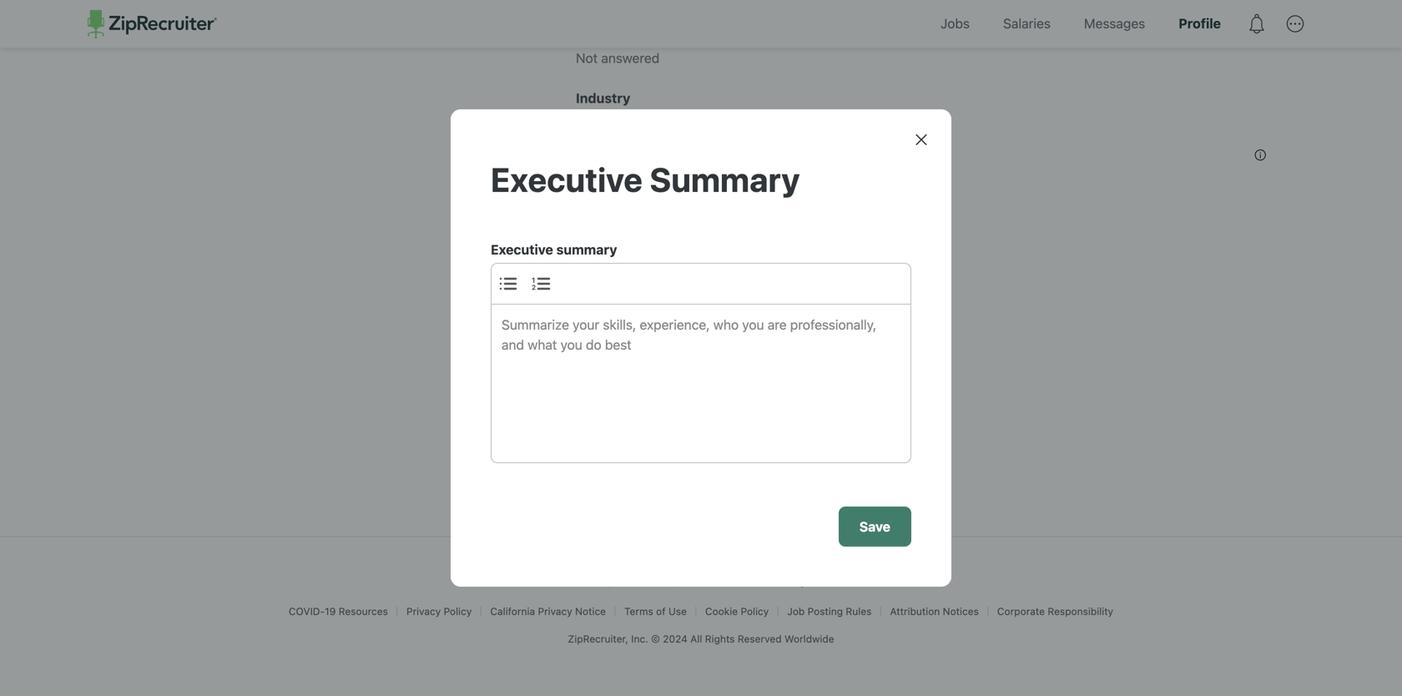 Task type: locate. For each thing, give the bounding box(es) containing it.
privacy policy
[[407, 606, 472, 617]]

not up 'industry'
[[576, 50, 598, 66]]

add down the summary on the top left
[[598, 260, 624, 276]]

1 vertical spatial answered
[[602, 110, 660, 126]]

2 vertical spatial executive
[[627, 260, 690, 276]]

notice
[[575, 606, 606, 617]]

3 not from the top
[[576, 170, 598, 186]]

0 vertical spatial answered
[[602, 50, 660, 66]]

save button
[[839, 507, 912, 547]]

1 vertical spatial summary
[[693, 260, 755, 276]]

covid-19 resources link
[[289, 604, 388, 619]]

add inside add objective button
[[598, 320, 624, 336]]

executive
[[491, 160, 643, 199], [491, 242, 553, 258], [627, 260, 690, 276]]

your privacy is our priority. learn more: your privacy choices
[[556, 576, 847, 588]]

not
[[576, 50, 598, 66], [576, 110, 598, 126], [576, 170, 598, 186]]

19
[[325, 606, 336, 617]]

2 vertical spatial not
[[576, 170, 598, 186]]

policy for cookie policy
[[741, 606, 769, 617]]

inc.
[[631, 633, 649, 645]]

is
[[617, 576, 624, 587]]

0 vertical spatial summary
[[650, 160, 800, 199]]

not up the summary on the top left
[[576, 170, 598, 186]]

not down 'industry'
[[576, 110, 598, 126]]

2 not answered from the top
[[576, 170, 660, 186]]

2 not from the top
[[576, 110, 598, 126]]

ca lifornia privacy notice
[[491, 606, 606, 617]]

1 vertical spatial add
[[598, 320, 624, 336]]

your left privacy
[[556, 576, 577, 587]]

resources
[[339, 606, 388, 617]]

policy left ca
[[444, 606, 472, 617]]

corp orate responsibility
[[998, 606, 1114, 617]]

answered down 'industry'
[[602, 110, 660, 126]]

0 vertical spatial not
[[576, 50, 598, 66]]

corp
[[998, 606, 1021, 617]]

2 horizontal spatial privacy
[[772, 576, 806, 588]]

tooltip arrow image
[[1244, 132, 1278, 148]]

2 policy from the left
[[741, 606, 769, 617]]

0 vertical spatial add
[[598, 260, 624, 276]]

add
[[598, 260, 624, 276], [598, 320, 624, 336]]

add left objective
[[598, 320, 624, 336]]

not answered down "industry not answered"
[[576, 170, 660, 186]]

answered down "industry not answered"
[[602, 170, 660, 186]]

close image
[[912, 129, 932, 149]]

1 vertical spatial not
[[576, 110, 598, 126]]

1 add from the top
[[598, 260, 624, 276]]

1 policy from the left
[[444, 606, 472, 617]]

not answered up 'industry'
[[576, 50, 660, 66]]

ordered list image
[[525, 267, 559, 301]]

privacy up job at bottom
[[772, 576, 806, 588]]

privacy right resources
[[407, 606, 441, 617]]

answered up 'industry'
[[602, 50, 660, 66]]

job
[[788, 606, 805, 617]]

your right more:
[[748, 576, 769, 588]]

1 vertical spatial executive
[[491, 242, 553, 258]]

profile link
[[1167, 0, 1234, 47]]

privacy inside your privacy is our priority. learn more: your privacy choices
[[772, 576, 806, 588]]

your
[[556, 576, 577, 587], [748, 576, 769, 588]]

1 not answered from the top
[[576, 50, 660, 66]]

0 vertical spatial executive
[[491, 160, 643, 199]]

0 vertical spatial not answered
[[576, 50, 660, 66]]

executive for executive summary
[[491, 160, 643, 199]]

rules
[[846, 606, 872, 617]]

executive for executive summary
[[491, 242, 553, 258]]

terms of use
[[625, 606, 687, 617]]

3 answered from the top
[[602, 170, 660, 186]]

answered
[[602, 50, 660, 66], [602, 110, 660, 126], [602, 170, 660, 186]]

use
[[669, 606, 687, 617]]

add inside add executive summary button
[[598, 260, 624, 276]]

summary
[[650, 160, 800, 199], [693, 260, 755, 276]]

2 answered from the top
[[602, 110, 660, 126]]

summary inside dialog
[[650, 160, 800, 199]]

add executive summary
[[598, 260, 755, 276]]

0 horizontal spatial policy
[[444, 606, 472, 617]]

terms
[[625, 606, 654, 617]]

not answered
[[576, 50, 660, 66], [576, 170, 660, 186]]

1 horizontal spatial policy
[[741, 606, 769, 617]]

1 not from the top
[[576, 50, 598, 66]]

2 vertical spatial answered
[[602, 170, 660, 186]]

policy up "reserved"
[[741, 606, 769, 617]]

executive up objective
[[627, 260, 690, 276]]

policy inside cookie policy link
[[741, 606, 769, 617]]

1 vertical spatial not answered
[[576, 170, 660, 186]]

executive up executive summary
[[491, 160, 643, 199]]

privacy
[[580, 576, 614, 587]]

answered inside "industry not answered"
[[602, 110, 660, 126]]

policy
[[444, 606, 472, 617], [741, 606, 769, 617]]

privacy left notice
[[538, 606, 573, 617]]

covid-
[[289, 606, 325, 617]]

2 add from the top
[[598, 320, 624, 336]]

1 answered from the top
[[602, 50, 660, 66]]

add for add objective
[[598, 320, 624, 336]]

jobs
[[941, 15, 970, 31]]

executive up unordered list icon at the top left of the page
[[491, 242, 553, 258]]

add objective button
[[550, 308, 709, 348]]

messages link
[[1072, 0, 1158, 47]]

privacy
[[772, 576, 806, 588], [407, 606, 441, 617], [538, 606, 573, 617]]

0 horizontal spatial privacy
[[407, 606, 441, 617]]

covid-19 resources
[[289, 606, 388, 617]]



Task type: describe. For each thing, give the bounding box(es) containing it.
summary
[[557, 242, 617, 258]]

ca
[[491, 606, 503, 617]]

industry
[[576, 90, 631, 106]]

ziprecruiter,
[[568, 633, 629, 645]]

©
[[651, 633, 660, 645]]

ziprecruiter image
[[88, 10, 217, 38]]

objective
[[627, 320, 689, 336]]

cookie
[[706, 606, 738, 617]]

messages
[[1085, 15, 1146, 31]]

cookie policy link
[[706, 604, 769, 619]]

0 horizontal spatial your
[[556, 576, 577, 587]]

job posting rules
[[788, 606, 872, 617]]

of
[[656, 606, 666, 617]]

profile
[[1179, 15, 1222, 31]]

more:
[[714, 576, 741, 587]]

add for add executive summary
[[598, 260, 624, 276]]

attribution
[[891, 606, 940, 617]]

salaries link
[[991, 0, 1064, 47]]

notices
[[943, 606, 979, 617]]

add executive summary button
[[550, 248, 776, 288]]

executive summary
[[491, 242, 617, 258]]

your privacy choices link
[[748, 575, 847, 590]]

learn
[[684, 576, 711, 587]]

executive summary dialog
[[0, 0, 1403, 696]]

all
[[691, 633, 703, 645]]

responsibility
[[1048, 606, 1114, 617]]

summary inside button
[[693, 260, 755, 276]]

salaries
[[1004, 15, 1051, 31]]

lifornia
[[503, 606, 535, 617]]

policy for privacy policy
[[444, 606, 472, 617]]

not inside "industry not answered"
[[576, 110, 598, 126]]

priority.
[[646, 576, 682, 587]]

worldwide
[[785, 633, 835, 645]]

orate
[[1021, 606, 1045, 617]]

2024
[[663, 633, 688, 645]]

choices
[[809, 576, 847, 588]]

attribution notices
[[891, 606, 979, 617]]

add objective
[[598, 320, 689, 336]]

rights
[[705, 633, 735, 645]]

save
[[860, 519, 891, 535]]

jobs link
[[928, 0, 983, 47]]

industry not answered
[[576, 90, 660, 126]]

our
[[627, 576, 643, 587]]

executive inside button
[[627, 260, 690, 276]]

posting
[[808, 606, 843, 617]]

reserved
[[738, 633, 782, 645]]

1 horizontal spatial your
[[748, 576, 769, 588]]

ziprecruiter, inc. © 2024 all rights reserved worldwide
[[568, 633, 835, 645]]

unordered list image
[[492, 267, 525, 301]]

cookie policy
[[706, 606, 769, 617]]

1 horizontal spatial privacy
[[538, 606, 573, 617]]

executive summary
[[491, 160, 800, 199]]



Task type: vqa. For each thing, say whether or not it's contained in the screenshot.


